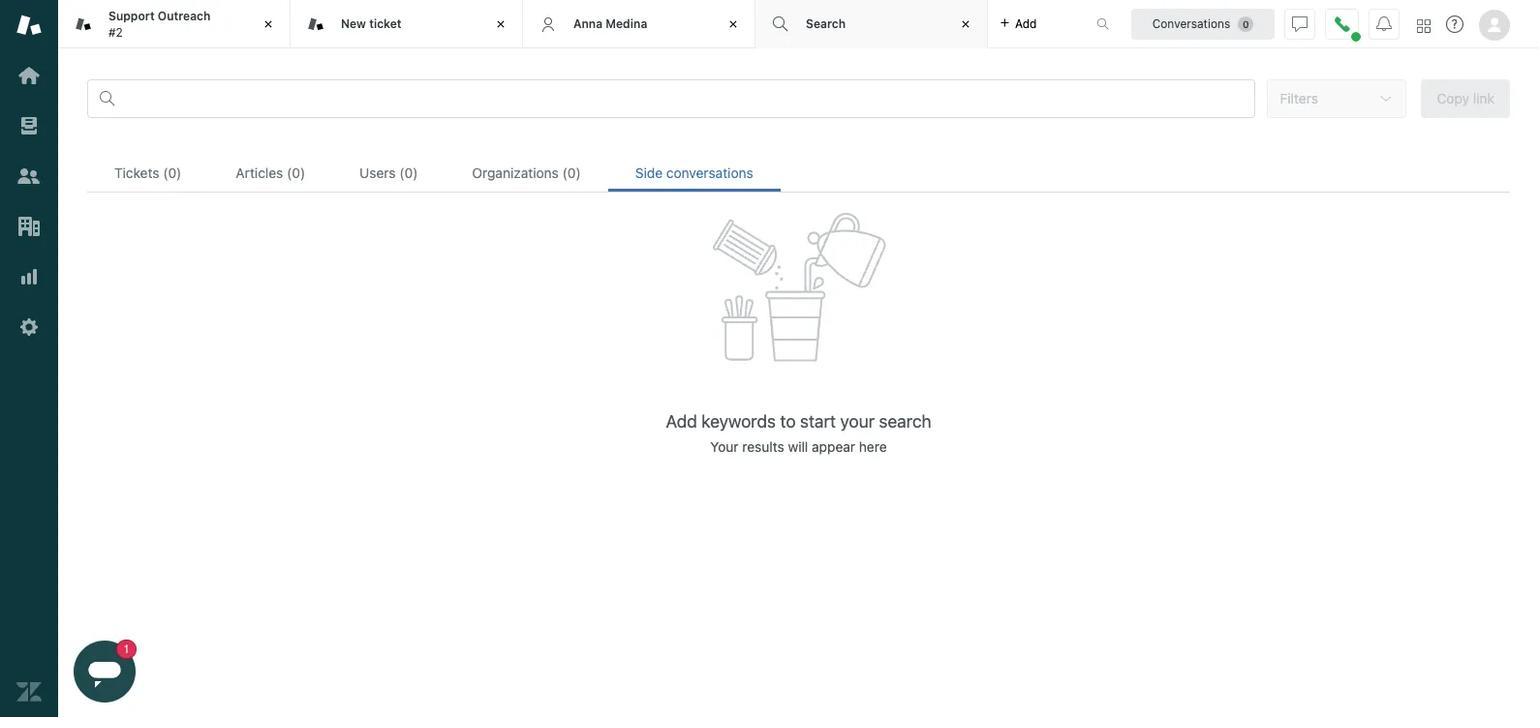 Task type: vqa. For each thing, say whether or not it's contained in the screenshot.
Morrel
no



Task type: describe. For each thing, give the bounding box(es) containing it.
admin image
[[16, 315, 42, 340]]

your
[[840, 412, 875, 432]]

tab list containing tickets (0)
[[87, 154, 1510, 193]]

(0) for articles (0)
[[287, 165, 305, 181]]

tickets
[[114, 165, 159, 181]]

will
[[788, 439, 808, 456]]

organizations image
[[16, 214, 42, 239]]

new ticket
[[341, 16, 402, 31]]

organizations (0)
[[472, 165, 581, 181]]

zendesk products image
[[1417, 19, 1431, 32]]

add keywords to start your search your results will appear here
[[666, 412, 931, 456]]

close image inside tab
[[259, 15, 278, 34]]

get help image
[[1446, 15, 1464, 33]]

(0) for users (0)
[[399, 165, 418, 181]]

main element
[[0, 0, 58, 718]]

conversations
[[666, 165, 753, 181]]

add button
[[988, 0, 1049, 47]]

tickets (0) tab
[[87, 154, 209, 192]]

copy
[[1437, 90, 1470, 107]]

users (0)
[[360, 165, 418, 181]]

new
[[341, 16, 366, 31]]

reporting image
[[16, 264, 42, 290]]

support outreach #2
[[108, 9, 211, 39]]

to
[[780, 412, 796, 432]]

organizations (0) tab
[[445, 154, 608, 192]]

side conversations
[[635, 165, 753, 181]]

tabs tab list
[[58, 0, 1076, 48]]

new ticket tab
[[291, 0, 523, 48]]

search
[[806, 16, 846, 31]]

close image for new ticket
[[491, 15, 511, 34]]

side conversations tab
[[608, 154, 781, 192]]

side
[[635, 165, 663, 181]]

conversations button
[[1131, 8, 1275, 39]]

close image for search
[[956, 15, 976, 34]]

medina
[[606, 16, 647, 31]]

keywords
[[702, 412, 776, 432]]



Task type: locate. For each thing, give the bounding box(es) containing it.
add
[[1015, 16, 1037, 31]]

search
[[879, 412, 931, 432]]

users
[[360, 165, 396, 181]]

tab containing support outreach
[[58, 0, 291, 48]]

filters button
[[1268, 79, 1407, 118]]

3 (0) from the left
[[399, 165, 418, 181]]

close image right outreach
[[259, 15, 278, 34]]

tab
[[58, 0, 291, 48]]

start
[[800, 412, 836, 432]]

button displays agent's chat status as invisible. image
[[1292, 16, 1308, 31]]

tab list
[[87, 154, 1510, 193]]

link
[[1473, 90, 1495, 107]]

#2
[[108, 25, 123, 39]]

zendesk support image
[[16, 13, 42, 38]]

add
[[666, 412, 697, 432]]

ticket
[[369, 16, 402, 31]]

organizations
[[472, 165, 559, 181]]

appear
[[812, 439, 855, 456]]

2 close image from the left
[[491, 15, 511, 34]]

close image left "anna"
[[491, 15, 511, 34]]

(0) right organizations
[[562, 165, 581, 181]]

anna medina
[[573, 16, 647, 31]]

(0) inside tab
[[163, 165, 182, 181]]

articles (0) tab
[[209, 154, 332, 192]]

views image
[[16, 113, 42, 139]]

close image left the add popup button
[[956, 15, 976, 34]]

(0) inside 'tab'
[[562, 165, 581, 181]]

4 (0) from the left
[[562, 165, 581, 181]]

search tab
[[756, 0, 988, 48]]

close image
[[259, 15, 278, 34], [491, 15, 511, 34], [956, 15, 976, 34]]

outreach
[[158, 9, 211, 23]]

conversations
[[1152, 16, 1231, 31]]

close image inside new ticket tab
[[491, 15, 511, 34]]

(0) for tickets (0)
[[163, 165, 182, 181]]

copy link button
[[1422, 79, 1510, 118]]

results
[[742, 439, 784, 456]]

close image
[[724, 15, 743, 34]]

notifications image
[[1377, 16, 1392, 31]]

get started image
[[16, 63, 42, 88]]

copy link
[[1437, 90, 1495, 107]]

customers image
[[16, 164, 42, 189]]

(0) right users
[[399, 165, 418, 181]]

3 close image from the left
[[956, 15, 976, 34]]

filters
[[1280, 90, 1318, 107]]

users (0) tab
[[332, 154, 445, 192]]

2 (0) from the left
[[287, 165, 305, 181]]

anna
[[573, 16, 603, 31]]

1 (0) from the left
[[163, 165, 182, 181]]

(0) for organizations (0)
[[562, 165, 581, 181]]

articles (0)
[[236, 165, 305, 181]]

2 horizontal spatial close image
[[956, 15, 976, 34]]

(0) right articles
[[287, 165, 305, 181]]

zendesk image
[[16, 680, 42, 705]]

support
[[108, 9, 155, 23]]

(0)
[[163, 165, 182, 181], [287, 165, 305, 181], [399, 165, 418, 181], [562, 165, 581, 181]]

(0) right tickets
[[163, 165, 182, 181]]

articles
[[236, 165, 283, 181]]

0 horizontal spatial close image
[[259, 15, 278, 34]]

tickets (0)
[[114, 165, 182, 181]]

1 close image from the left
[[259, 15, 278, 34]]

your
[[710, 439, 739, 456]]

anna medina tab
[[523, 0, 756, 48]]

close image inside search tab
[[956, 15, 976, 34]]

1 horizontal spatial close image
[[491, 15, 511, 34]]

here
[[859, 439, 887, 456]]



